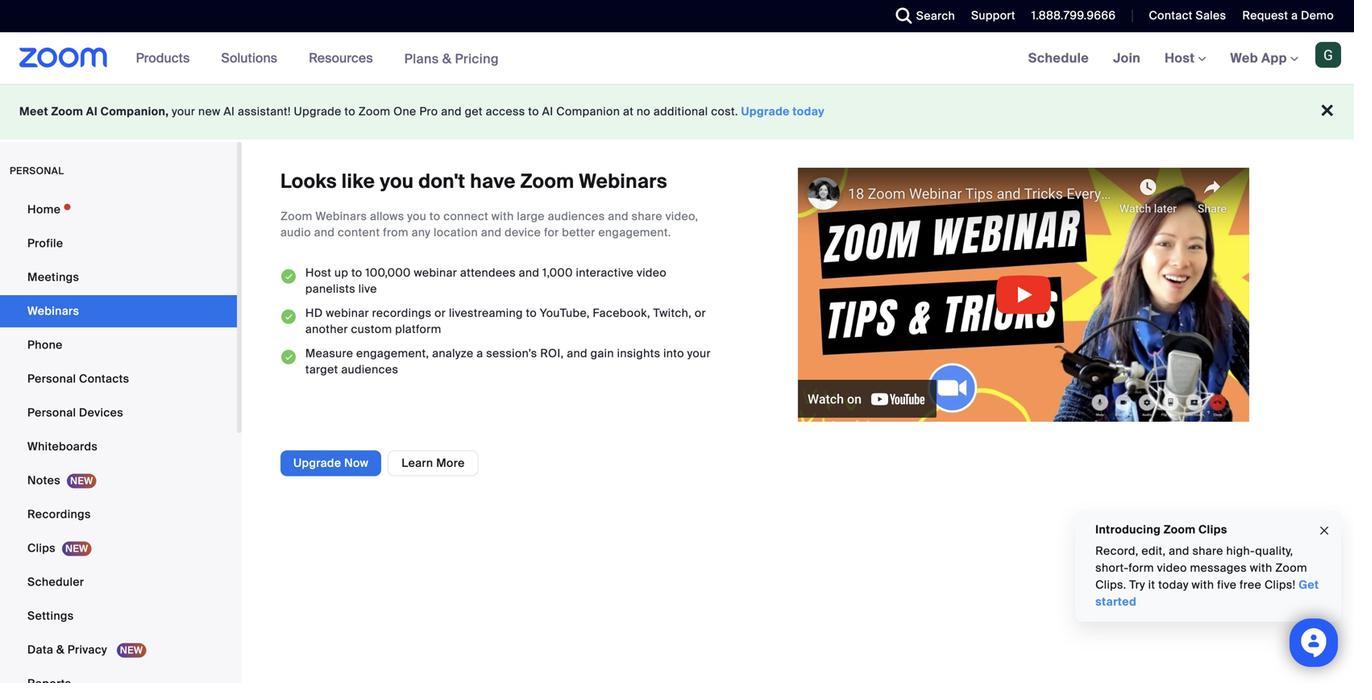 Task type: vqa. For each thing, say whether or not it's contained in the screenshot.
Location
yes



Task type: describe. For each thing, give the bounding box(es) containing it.
home
[[27, 202, 61, 217]]

another
[[306, 322, 348, 337]]

close image
[[1319, 522, 1332, 540]]

0 vertical spatial a
[[1292, 8, 1299, 23]]

have
[[470, 169, 516, 194]]

meetings
[[27, 270, 79, 285]]

web app button
[[1231, 50, 1299, 67]]

platform
[[395, 322, 442, 337]]

webinars inside zoom webinars allows you to connect with large audiences and share video, audio and content from any location and device for better engagement.
[[316, 209, 367, 224]]

scheduler
[[27, 575, 84, 590]]

join link
[[1102, 32, 1153, 84]]

video inside host up to 100,000 webinar attendees and 1,000 interactive video panelists live
[[637, 265, 667, 280]]

a inside measure engagement, analyze a session's roi, and gain insights into your target audiences
[[477, 346, 484, 361]]

measure engagement, analyze a session's roi, and gain insights into your target audiences
[[306, 346, 711, 377]]

to inside zoom webinars allows you to connect with large audiences and share video, audio and content from any location and device for better engagement.
[[430, 209, 441, 224]]

& for plans
[[443, 50, 452, 67]]

whiteboards
[[27, 439, 98, 454]]

profile link
[[0, 227, 237, 260]]

personal devices link
[[0, 397, 237, 429]]

you inside zoom webinars allows you to connect with large audiences and share video, audio and content from any location and device for better engagement.
[[408, 209, 427, 224]]

and right audio
[[314, 225, 335, 240]]

recordings
[[27, 507, 91, 522]]

privacy
[[68, 642, 107, 657]]

more
[[436, 456, 465, 471]]

profile
[[27, 236, 63, 251]]

settings
[[27, 609, 74, 623]]

share inside zoom webinars allows you to connect with large audiences and share video, audio and content from any location and device for better engagement.
[[632, 209, 663, 224]]

now
[[344, 456, 369, 471]]

and inside "record, edit, and share high-quality, short-form video messages with zoom clips. try it today with five free clips!"
[[1169, 544, 1190, 559]]

2 horizontal spatial webinars
[[579, 169, 668, 194]]

looks like you don't have zoom webinars
[[281, 169, 668, 194]]

devices
[[79, 405, 123, 420]]

plans
[[405, 50, 439, 67]]

share inside "record, edit, and share high-quality, short-form video messages with zoom clips. try it today with five free clips!"
[[1193, 544, 1224, 559]]

any
[[412, 225, 431, 240]]

notes link
[[0, 465, 237, 497]]

data
[[27, 642, 53, 657]]

data & privacy
[[27, 642, 110, 657]]

youtube,
[[540, 306, 590, 320]]

messages
[[1191, 561, 1248, 575]]

host for host up to 100,000 webinar attendees and 1,000 interactive video panelists live
[[306, 265, 332, 280]]

record, edit, and share high-quality, short-form video messages with zoom clips. try it today with five free clips!
[[1096, 544, 1308, 592]]

insights
[[617, 346, 661, 361]]

2 vertical spatial with
[[1192, 577, 1215, 592]]

product information navigation
[[124, 32, 511, 85]]

clips link
[[0, 532, 237, 565]]

facebook,
[[593, 306, 651, 320]]

contacts
[[79, 371, 129, 386]]

settings link
[[0, 600, 237, 632]]

upgrade inside 'button'
[[294, 456, 341, 471]]

from
[[383, 225, 409, 240]]

engagement.
[[599, 225, 672, 240]]

schedule link
[[1017, 32, 1102, 84]]

meet
[[19, 104, 48, 119]]

products button
[[136, 32, 197, 84]]

request
[[1243, 8, 1289, 23]]

1 horizontal spatial clips
[[1199, 522, 1228, 537]]

host button
[[1166, 50, 1207, 67]]

search button
[[885, 0, 960, 32]]

live
[[359, 281, 377, 296]]

and up engagement.
[[608, 209, 629, 224]]

audio
[[281, 225, 311, 240]]

zoom logo image
[[19, 48, 108, 68]]

session's
[[487, 346, 538, 361]]

1 or from the left
[[435, 306, 446, 320]]

web app
[[1231, 50, 1288, 67]]

1.888.799.9666 button up schedule link
[[1032, 8, 1117, 23]]

started
[[1096, 594, 1137, 609]]

and inside meet zoom ai companion, footer
[[441, 104, 462, 119]]

companion,
[[101, 104, 169, 119]]

personal
[[10, 165, 64, 177]]

short-
[[1096, 561, 1129, 575]]

cost.
[[712, 104, 739, 119]]

and down connect
[[481, 225, 502, 240]]

clips inside personal menu menu
[[27, 541, 56, 556]]

resources
[[309, 50, 373, 67]]

companion
[[557, 104, 620, 119]]

large
[[517, 209, 545, 224]]

meetings navigation
[[1017, 32, 1355, 85]]

one
[[394, 104, 417, 119]]

roi,
[[541, 346, 564, 361]]

solutions button
[[221, 32, 285, 84]]

introducing
[[1096, 522, 1161, 537]]

gain
[[591, 346, 614, 361]]

data & privacy link
[[0, 634, 237, 666]]

it
[[1149, 577, 1156, 592]]

audiences inside zoom webinars allows you to connect with large audiences and share video, audio and content from any location and device for better engagement.
[[548, 209, 605, 224]]

0 vertical spatial you
[[380, 169, 414, 194]]

2 horizontal spatial with
[[1251, 561, 1273, 575]]

new
[[198, 104, 221, 119]]

webinars inside personal menu menu
[[27, 304, 79, 319]]

engagement,
[[357, 346, 429, 361]]

personal devices
[[27, 405, 123, 420]]

1 ai from the left
[[86, 104, 98, 119]]

free
[[1240, 577, 1262, 592]]

audiences inside measure engagement, analyze a session's roi, and gain insights into your target audiences
[[341, 362, 399, 377]]

to inside hd webinar recordings or livestreaming to youtube, facebook, twitch, or another custom platform
[[526, 306, 537, 320]]

zoom inside "record, edit, and share high-quality, short-form video messages with zoom clips. try it today with five free clips!"
[[1276, 561, 1308, 575]]

webinar inside hd webinar recordings or livestreaming to youtube, facebook, twitch, or another custom platform
[[326, 306, 369, 320]]

looks
[[281, 169, 337, 194]]

video inside "record, edit, and share high-quality, short-form video messages with zoom clips. try it today with five free clips!"
[[1158, 561, 1188, 575]]

learn
[[402, 456, 434, 471]]

high-
[[1227, 544, 1256, 559]]

app
[[1262, 50, 1288, 67]]

five
[[1218, 577, 1237, 592]]

1.888.799.9666
[[1032, 8, 1117, 23]]

your inside meet zoom ai companion, footer
[[172, 104, 195, 119]]

pro
[[420, 104, 438, 119]]

hd
[[306, 306, 323, 320]]

today inside "record, edit, and share high-quality, short-form video messages with zoom clips. try it today with five free clips!"
[[1159, 577, 1189, 592]]

into
[[664, 346, 685, 361]]

support
[[972, 8, 1016, 23]]

no
[[637, 104, 651, 119]]



Task type: locate. For each thing, give the bounding box(es) containing it.
0 vertical spatial video
[[637, 265, 667, 280]]

phone
[[27, 338, 63, 352]]

video down edit,
[[1158, 561, 1188, 575]]

1 horizontal spatial your
[[688, 346, 711, 361]]

ai left "companion"
[[542, 104, 554, 119]]

host inside host up to 100,000 webinar attendees and 1,000 interactive video panelists live
[[306, 265, 332, 280]]

don't
[[419, 169, 466, 194]]

your
[[172, 104, 195, 119], [688, 346, 711, 361]]

webinar up another
[[326, 306, 369, 320]]

1 horizontal spatial host
[[1166, 50, 1199, 67]]

zoom up clips!
[[1276, 561, 1308, 575]]

to
[[345, 104, 356, 119], [529, 104, 539, 119], [430, 209, 441, 224], [352, 265, 363, 280], [526, 306, 537, 320]]

1 personal from the top
[[27, 371, 76, 386]]

1 horizontal spatial &
[[443, 50, 452, 67]]

share up messages
[[1193, 544, 1224, 559]]

1 horizontal spatial video
[[1158, 561, 1188, 575]]

personal menu menu
[[0, 194, 237, 683]]

0 horizontal spatial host
[[306, 265, 332, 280]]

1 vertical spatial a
[[477, 346, 484, 361]]

to right up
[[352, 265, 363, 280]]

0 horizontal spatial ai
[[86, 104, 98, 119]]

personal for personal contacts
[[27, 371, 76, 386]]

1 horizontal spatial a
[[1292, 8, 1299, 23]]

2 horizontal spatial ai
[[542, 104, 554, 119]]

up
[[335, 265, 349, 280]]

and inside host up to 100,000 webinar attendees and 1,000 interactive video panelists live
[[519, 265, 540, 280]]

1 vertical spatial personal
[[27, 405, 76, 420]]

1 vertical spatial share
[[1193, 544, 1224, 559]]

video down engagement.
[[637, 265, 667, 280]]

clips up high-
[[1199, 522, 1228, 537]]

recordings
[[372, 306, 432, 320]]

2 ai from the left
[[224, 104, 235, 119]]

a right analyze
[[477, 346, 484, 361]]

zoom inside zoom webinars allows you to connect with large audiences and share video, audio and content from any location and device for better engagement.
[[281, 209, 313, 224]]

1 vertical spatial your
[[688, 346, 711, 361]]

to right "access"
[[529, 104, 539, 119]]

host up panelists
[[306, 265, 332, 280]]

zoom up edit,
[[1164, 522, 1196, 537]]

2 vertical spatial webinars
[[27, 304, 79, 319]]

0 vertical spatial webinar
[[414, 265, 457, 280]]

0 horizontal spatial webinars
[[27, 304, 79, 319]]

get
[[465, 104, 483, 119]]

better
[[562, 225, 596, 240]]

0 horizontal spatial webinar
[[326, 306, 369, 320]]

webinar inside host up to 100,000 webinar attendees and 1,000 interactive video panelists live
[[414, 265, 457, 280]]

you
[[380, 169, 414, 194], [408, 209, 427, 224]]

to inside host up to 100,000 webinar attendees and 1,000 interactive video panelists live
[[352, 265, 363, 280]]

upgrade right cost.
[[742, 104, 790, 119]]

personal
[[27, 371, 76, 386], [27, 405, 76, 420]]

target
[[306, 362, 338, 377]]

or up 'platform'
[[435, 306, 446, 320]]

1 horizontal spatial ai
[[224, 104, 235, 119]]

banner
[[0, 32, 1355, 85]]

learn more
[[402, 456, 465, 471]]

whiteboards link
[[0, 431, 237, 463]]

share
[[632, 209, 663, 224], [1193, 544, 1224, 559]]

0 vertical spatial webinars
[[579, 169, 668, 194]]

video
[[637, 265, 667, 280], [1158, 561, 1188, 575]]

search
[[917, 8, 956, 23]]

and left gain
[[567, 346, 588, 361]]

2 or from the left
[[695, 306, 706, 320]]

share up engagement.
[[632, 209, 663, 224]]

your inside measure engagement, analyze a session's roi, and gain insights into your target audiences
[[688, 346, 711, 361]]

&
[[443, 50, 452, 67], [56, 642, 65, 657]]

you up "allows" at top
[[380, 169, 414, 194]]

personal contacts link
[[0, 363, 237, 395]]

0 vertical spatial clips
[[1199, 522, 1228, 537]]

home link
[[0, 194, 237, 226]]

custom
[[351, 322, 392, 337]]

with down messages
[[1192, 577, 1215, 592]]

upgrade down product information navigation
[[294, 104, 342, 119]]

or
[[435, 306, 446, 320], [695, 306, 706, 320]]

host down contact sales
[[1166, 50, 1199, 67]]

& inside "data & privacy" link
[[56, 642, 65, 657]]

zoom webinars allows you to connect with large audiences and share video, audio and content from any location and device for better engagement.
[[281, 209, 699, 240]]

learn more button
[[388, 450, 479, 476]]

contact
[[1150, 8, 1193, 23]]

0 vertical spatial share
[[632, 209, 663, 224]]

100,000
[[366, 265, 411, 280]]

1 vertical spatial with
[[1251, 561, 1273, 575]]

0 horizontal spatial share
[[632, 209, 663, 224]]

0 vertical spatial &
[[443, 50, 452, 67]]

form
[[1129, 561, 1155, 575]]

to up any
[[430, 209, 441, 224]]

upgrade left 'now'
[[294, 456, 341, 471]]

0 horizontal spatial audiences
[[341, 362, 399, 377]]

1 vertical spatial clips
[[27, 541, 56, 556]]

edit,
[[1142, 544, 1166, 559]]

content
[[338, 225, 380, 240]]

3 ai from the left
[[542, 104, 554, 119]]

0 vertical spatial host
[[1166, 50, 1199, 67]]

a
[[1292, 8, 1299, 23], [477, 346, 484, 361]]

1 vertical spatial webinar
[[326, 306, 369, 320]]

with up device
[[492, 209, 514, 224]]

web
[[1231, 50, 1259, 67]]

0 vertical spatial your
[[172, 104, 195, 119]]

connect
[[444, 209, 489, 224]]

0 horizontal spatial today
[[793, 104, 825, 119]]

recordings link
[[0, 498, 237, 531]]

1 horizontal spatial share
[[1193, 544, 1224, 559]]

host inside meetings navigation
[[1166, 50, 1199, 67]]

products
[[136, 50, 190, 67]]

1 vertical spatial video
[[1158, 561, 1188, 575]]

webinars down 'meetings'
[[27, 304, 79, 319]]

webinar down any
[[414, 265, 457, 280]]

1 vertical spatial webinars
[[316, 209, 367, 224]]

1 vertical spatial you
[[408, 209, 427, 224]]

0 horizontal spatial or
[[435, 306, 446, 320]]

& inside product information navigation
[[443, 50, 452, 67]]

with inside zoom webinars allows you to connect with large audiences and share video, audio and content from any location and device for better engagement.
[[492, 209, 514, 224]]

0 vertical spatial personal
[[27, 371, 76, 386]]

audiences down engagement,
[[341, 362, 399, 377]]

upgrade today link
[[742, 104, 825, 119]]

banner containing products
[[0, 32, 1355, 85]]

with up free
[[1251, 561, 1273, 575]]

1.888.799.9666 button up schedule
[[1020, 0, 1121, 32]]

2 personal from the top
[[27, 405, 76, 420]]

zoom left one
[[359, 104, 391, 119]]

personal contacts
[[27, 371, 129, 386]]

your left new
[[172, 104, 195, 119]]

and left the 1,000
[[519, 265, 540, 280]]

personal for personal devices
[[27, 405, 76, 420]]

get
[[1299, 577, 1320, 592]]

0 horizontal spatial clips
[[27, 541, 56, 556]]

zoom up "large"
[[521, 169, 575, 194]]

and left 'get'
[[441, 104, 462, 119]]

0 vertical spatial today
[[793, 104, 825, 119]]

access
[[486, 104, 526, 119]]

zoom up audio
[[281, 209, 313, 224]]

get started link
[[1096, 577, 1320, 609]]

1 vertical spatial audiences
[[341, 362, 399, 377]]

0 vertical spatial with
[[492, 209, 514, 224]]

and right edit,
[[1169, 544, 1190, 559]]

sales
[[1197, 8, 1227, 23]]

to left youtube,
[[526, 306, 537, 320]]

0 horizontal spatial with
[[492, 209, 514, 224]]

1 horizontal spatial audiences
[[548, 209, 605, 224]]

profile picture image
[[1316, 42, 1342, 68]]

clips up scheduler
[[27, 541, 56, 556]]

get started
[[1096, 577, 1320, 609]]

host up to 100,000 webinar attendees and 1,000 interactive video panelists live
[[306, 265, 667, 296]]

introducing zoom clips
[[1096, 522, 1228, 537]]

host for host
[[1166, 50, 1199, 67]]

1 vertical spatial today
[[1159, 577, 1189, 592]]

at
[[623, 104, 634, 119]]

like
[[342, 169, 375, 194]]

1 horizontal spatial or
[[695, 306, 706, 320]]

1 horizontal spatial today
[[1159, 577, 1189, 592]]

zoom right meet
[[51, 104, 83, 119]]

& right data
[[56, 642, 65, 657]]

location
[[434, 225, 478, 240]]

personal up the whiteboards
[[27, 405, 76, 420]]

for
[[544, 225, 559, 240]]

contact sales
[[1150, 8, 1227, 23]]

0 horizontal spatial your
[[172, 104, 195, 119]]

webinars link
[[0, 295, 237, 327]]

today inside meet zoom ai companion, footer
[[793, 104, 825, 119]]

to down resources dropdown button
[[345, 104, 356, 119]]

assistant!
[[238, 104, 291, 119]]

0 vertical spatial audiences
[[548, 209, 605, 224]]

& right plans
[[443, 50, 452, 67]]

or right twitch,
[[695, 306, 706, 320]]

you up any
[[408, 209, 427, 224]]

panelists
[[306, 281, 356, 296]]

join
[[1114, 50, 1141, 67]]

scheduler link
[[0, 566, 237, 598]]

clips.
[[1096, 577, 1127, 592]]

personal down phone
[[27, 371, 76, 386]]

0 horizontal spatial &
[[56, 642, 65, 657]]

today
[[793, 104, 825, 119], [1159, 577, 1189, 592]]

webinars
[[579, 169, 668, 194], [316, 209, 367, 224], [27, 304, 79, 319]]

device
[[505, 225, 541, 240]]

ai left companion,
[[86, 104, 98, 119]]

0 horizontal spatial a
[[477, 346, 484, 361]]

1 vertical spatial host
[[306, 265, 332, 280]]

and inside measure engagement, analyze a session's roi, and gain insights into your target audiences
[[567, 346, 588, 361]]

ai right new
[[224, 104, 235, 119]]

1.888.799.9666 button
[[1020, 0, 1121, 32], [1032, 8, 1117, 23]]

video,
[[666, 209, 699, 224]]

your right into
[[688, 346, 711, 361]]

demo
[[1302, 8, 1335, 23]]

0 horizontal spatial video
[[637, 265, 667, 280]]

1 vertical spatial &
[[56, 642, 65, 657]]

& for data
[[56, 642, 65, 657]]

zoom
[[51, 104, 83, 119], [359, 104, 391, 119], [521, 169, 575, 194], [281, 209, 313, 224], [1164, 522, 1196, 537], [1276, 561, 1308, 575]]

a left "demo"
[[1292, 8, 1299, 23]]

webinars up content at the top left of page
[[316, 209, 367, 224]]

1 horizontal spatial webinar
[[414, 265, 457, 280]]

meet zoom ai companion, footer
[[0, 84, 1355, 140]]

solutions
[[221, 50, 278, 67]]

resources button
[[309, 32, 380, 84]]

1 horizontal spatial webinars
[[316, 209, 367, 224]]

1 horizontal spatial with
[[1192, 577, 1215, 592]]

audiences up better
[[548, 209, 605, 224]]

webinars up engagement.
[[579, 169, 668, 194]]



